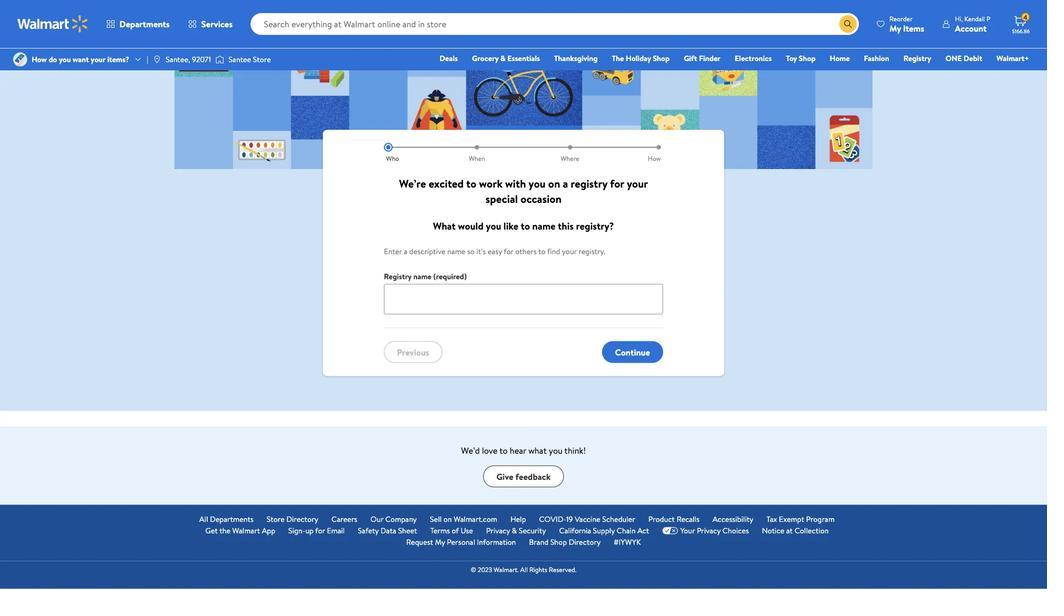 Task type: vqa. For each thing, say whether or not it's contained in the screenshot.
$2.31/ea
no



Task type: locate. For each thing, give the bounding box(es) containing it.
1 vertical spatial for
[[504, 246, 514, 257]]

toy
[[786, 53, 798, 64]]

0 vertical spatial directory
[[287, 514, 319, 525]]

gift
[[684, 53, 698, 64]]

registry
[[571, 176, 608, 191]]

services button
[[179, 11, 242, 37]]

1 horizontal spatial shop
[[653, 53, 670, 64]]

2 horizontal spatial name
[[533, 220, 556, 233]]

feedback
[[516, 471, 551, 483]]

enter
[[384, 246, 402, 257]]

your privacy choices
[[681, 526, 749, 536]]

your
[[91, 54, 106, 65], [627, 176, 648, 191], [562, 246, 577, 257]]

accessibility
[[713, 514, 754, 525]]

walmart image
[[17, 15, 88, 33]]

©
[[471, 565, 476, 575]]

1 horizontal spatial directory
[[569, 537, 601, 548]]

careers
[[332, 514, 358, 525]]

safety data sheet
[[358, 526, 417, 536]]

shop right toy
[[799, 53, 816, 64]]

 image left do
[[13, 52, 27, 67]]

california
[[559, 526, 592, 536]]

to left work
[[467, 176, 477, 191]]

our
[[371, 514, 384, 525]]

1 horizontal spatial my
[[890, 22, 902, 34]]

a left registry
[[563, 176, 568, 191]]

my down terms
[[435, 537, 445, 548]]

1 vertical spatial how
[[648, 154, 661, 163]]

all left rights
[[521, 565, 528, 575]]

it's
[[477, 246, 486, 257]]

0 horizontal spatial how
[[32, 54, 47, 65]]

1 horizontal spatial privacy
[[697, 526, 721, 536]]

registry for registry
[[904, 53, 932, 64]]

safety data sheet link
[[358, 526, 417, 537]]

you right what
[[549, 445, 563, 457]]

0 horizontal spatial departments
[[120, 18, 170, 30]]

data
[[381, 526, 397, 536]]

my inside notice at collection request my personal information
[[435, 537, 445, 548]]

our company link
[[371, 514, 417, 526]]

how list item
[[617, 143, 664, 163]]

you inside "we're excited to work with you on a registry for your special occasion"
[[529, 176, 546, 191]]

sign-
[[289, 526, 306, 536]]

on right sell
[[444, 514, 452, 525]]

on down where list item
[[549, 176, 561, 191]]

account
[[955, 22, 987, 34]]

2 vertical spatial name
[[414, 271, 432, 282]]

directory down 'california'
[[569, 537, 601, 548]]

you right with
[[529, 176, 546, 191]]

privacy right your at the right bottom
[[697, 526, 721, 536]]

brand shop directory
[[529, 537, 601, 548]]

how for how do you want your items?
[[32, 54, 47, 65]]

0 vertical spatial my
[[890, 22, 902, 34]]

0 horizontal spatial shop
[[551, 537, 567, 548]]

0 horizontal spatial  image
[[13, 52, 27, 67]]

departments up the |
[[120, 18, 170, 30]]

the holiday shop link
[[607, 52, 675, 64]]

1 vertical spatial directory
[[569, 537, 601, 548]]

$166.86
[[1013, 27, 1031, 35]]

2 horizontal spatial shop
[[799, 53, 816, 64]]

1 vertical spatial a
[[404, 246, 408, 257]]

1 vertical spatial departments
[[210, 514, 254, 525]]

 image for santee store
[[216, 54, 224, 65]]

 image
[[13, 52, 27, 67], [216, 54, 224, 65]]

search icon image
[[844, 20, 853, 28]]

registry down items
[[904, 53, 932, 64]]

who list item
[[384, 143, 431, 163]]

all up get
[[199, 514, 208, 525]]

0 horizontal spatial name
[[414, 271, 432, 282]]

0 vertical spatial registry
[[904, 53, 932, 64]]

1 vertical spatial your
[[627, 176, 648, 191]]

privacy & security link
[[486, 526, 546, 537]]

 image
[[153, 55, 161, 64]]

walmart+ link
[[992, 52, 1035, 64]]

name left so
[[448, 246, 466, 257]]

& inside "link"
[[512, 526, 517, 536]]

list containing who
[[384, 143, 664, 163]]

shop for brand shop directory
[[551, 537, 567, 548]]

1 horizontal spatial on
[[549, 176, 561, 191]]

the
[[220, 526, 231, 536]]

my
[[890, 22, 902, 34], [435, 537, 445, 548]]

1 horizontal spatial for
[[504, 246, 514, 257]]

rights
[[530, 565, 548, 575]]

how
[[32, 54, 47, 65], [648, 154, 661, 163]]

0 horizontal spatial for
[[315, 526, 325, 536]]

registry for registry name (required)
[[384, 271, 412, 282]]

covid-19 vaccine scheduler
[[539, 514, 636, 525]]

store directory
[[267, 514, 319, 525]]

store right santee
[[253, 54, 271, 65]]

0 vertical spatial departments
[[120, 18, 170, 30]]

1 horizontal spatial all
[[521, 565, 528, 575]]

shop
[[653, 53, 670, 64], [799, 53, 816, 64], [551, 537, 567, 548]]

help link
[[511, 514, 526, 526]]

1 horizontal spatial a
[[563, 176, 568, 191]]

0 horizontal spatial &
[[501, 53, 506, 64]]

0 horizontal spatial my
[[435, 537, 445, 548]]

registry inside registry link
[[904, 53, 932, 64]]

sign-up for email
[[289, 526, 345, 536]]

how inside list item
[[648, 154, 661, 163]]

0 horizontal spatial your
[[91, 54, 106, 65]]

privacy inside your privacy choices link
[[697, 526, 721, 536]]

shop right brand
[[551, 537, 567, 548]]

to inside "we're excited to work with you on a registry for your special occasion"
[[467, 176, 477, 191]]

2 vertical spatial your
[[562, 246, 577, 257]]

when
[[469, 154, 485, 163]]

1 vertical spatial all
[[521, 565, 528, 575]]

store up app
[[267, 514, 285, 525]]

deals link
[[435, 52, 463, 64]]

0 horizontal spatial privacy
[[486, 526, 510, 536]]

choices
[[723, 526, 749, 536]]

you right do
[[59, 54, 71, 65]]

2 vertical spatial for
[[315, 526, 325, 536]]

© 2023 walmart. all rights reserved.
[[471, 565, 577, 575]]

0 vertical spatial &
[[501, 53, 506, 64]]

shop right holiday
[[653, 53, 670, 64]]

4
[[1024, 12, 1028, 22]]

& right grocery
[[501, 53, 506, 64]]

walmart
[[232, 526, 260, 536]]

departments
[[120, 18, 170, 30], [210, 514, 254, 525]]

sell
[[430, 514, 442, 525]]

1 vertical spatial registry
[[384, 271, 412, 282]]

2 privacy from the left
[[697, 526, 721, 536]]

a right the enter
[[404, 246, 408, 257]]

1 privacy from the left
[[486, 526, 510, 536]]

easy
[[488, 246, 502, 257]]

you left like
[[486, 220, 502, 233]]

0 vertical spatial name
[[533, 220, 556, 233]]

0 vertical spatial how
[[32, 54, 47, 65]]

accessibility link
[[713, 514, 754, 526]]

1 horizontal spatial  image
[[216, 54, 224, 65]]

2 horizontal spatial for
[[610, 176, 625, 191]]

0 horizontal spatial all
[[199, 514, 208, 525]]

1 horizontal spatial how
[[648, 154, 661, 163]]

request my personal information link
[[406, 537, 516, 548]]

hi,
[[955, 14, 963, 23]]

2 horizontal spatial your
[[627, 176, 648, 191]]

your down how list item
[[627, 176, 648, 191]]

#iywyk
[[614, 537, 641, 548]]

my left items
[[890, 22, 902, 34]]

act
[[638, 526, 650, 536]]

your right find
[[562, 246, 577, 257]]

list
[[384, 143, 664, 163]]

 image right 92071
[[216, 54, 224, 65]]

0 vertical spatial for
[[610, 176, 625, 191]]

& for privacy
[[512, 526, 517, 536]]

0 vertical spatial a
[[563, 176, 568, 191]]

& down help link
[[512, 526, 517, 536]]

registry.
[[579, 246, 606, 257]]

product
[[649, 514, 675, 525]]

1 horizontal spatial your
[[562, 246, 577, 257]]

privacy choices icon image
[[663, 527, 679, 535]]

0 horizontal spatial directory
[[287, 514, 319, 525]]

0 horizontal spatial a
[[404, 246, 408, 257]]

for right registry
[[610, 176, 625, 191]]

1 vertical spatial &
[[512, 526, 517, 536]]

careers link
[[332, 514, 358, 526]]

1 vertical spatial name
[[448, 246, 466, 257]]

registry
[[904, 53, 932, 64], [384, 271, 412, 282]]

directory up sign-
[[287, 514, 319, 525]]

privacy & security
[[486, 526, 546, 536]]

name down descriptive
[[414, 271, 432, 282]]

name
[[533, 220, 556, 233], [448, 246, 466, 257], [414, 271, 432, 282]]

santee
[[229, 54, 251, 65]]

santee store
[[229, 54, 271, 65]]

your right want
[[91, 54, 106, 65]]

0 horizontal spatial on
[[444, 514, 452, 525]]

1 horizontal spatial &
[[512, 526, 517, 536]]

for inside sign-up for email link
[[315, 526, 325, 536]]

chain
[[617, 526, 636, 536]]

notice
[[762, 526, 785, 536]]

descriptive
[[410, 246, 446, 257]]

for right up
[[315, 526, 325, 536]]

Search search field
[[251, 13, 859, 35]]

name left the this
[[533, 220, 556, 233]]

get
[[205, 526, 218, 536]]

app
[[262, 526, 275, 536]]

for right easy in the left top of the page
[[504, 246, 514, 257]]

privacy up information
[[486, 526, 510, 536]]

registry down the enter
[[384, 271, 412, 282]]

all
[[199, 514, 208, 525], [521, 565, 528, 575]]

occasion
[[521, 191, 562, 207]]

0 vertical spatial on
[[549, 176, 561, 191]]

hi, kendall p account
[[955, 14, 991, 34]]

0 horizontal spatial registry
[[384, 271, 412, 282]]

store
[[253, 54, 271, 65], [267, 514, 285, 525]]

for inside "we're excited to work with you on a registry for your special occasion"
[[610, 176, 625, 191]]

one debit link
[[941, 52, 988, 64]]

1 vertical spatial my
[[435, 537, 445, 548]]

to left find
[[539, 246, 546, 257]]

your inside "we're excited to work with you on a registry for your special occasion"
[[627, 176, 648, 191]]

#iywyk link
[[614, 537, 641, 548]]

like
[[504, 220, 519, 233]]

privacy
[[486, 526, 510, 536], [697, 526, 721, 536]]

0 vertical spatial store
[[253, 54, 271, 65]]

1 horizontal spatial registry
[[904, 53, 932, 64]]

departments up the
[[210, 514, 254, 525]]

give feedback button
[[484, 466, 564, 488]]



Task type: describe. For each thing, give the bounding box(es) containing it.
Walmart Site-Wide search field
[[251, 13, 859, 35]]

0 vertical spatial all
[[199, 514, 208, 525]]

walmart.
[[494, 565, 519, 575]]

walmart.com
[[454, 514, 498, 525]]

walmart+
[[997, 53, 1030, 64]]

enter a descriptive name so it's easy for others to find your registry.
[[384, 246, 606, 257]]

where list item
[[524, 143, 617, 163]]

reorder my items
[[890, 14, 925, 34]]

others
[[516, 246, 537, 257]]

personal
[[447, 537, 475, 548]]

fashion
[[865, 53, 890, 64]]

sheet
[[398, 526, 417, 536]]

departments inside popup button
[[120, 18, 170, 30]]

product recalls link
[[649, 514, 700, 526]]

toy shop link
[[782, 52, 821, 64]]

this
[[558, 220, 574, 233]]

reorder
[[890, 14, 913, 23]]

grocery
[[472, 53, 499, 64]]

work
[[479, 176, 503, 191]]

excited
[[429, 176, 464, 191]]

safety
[[358, 526, 379, 536]]

Registry name (required) text field
[[384, 284, 664, 315]]

who
[[386, 154, 399, 163]]

|
[[147, 54, 148, 65]]

directory inside store directory link
[[287, 514, 319, 525]]

previous button
[[384, 342, 443, 363]]

 image for how do you want your items?
[[13, 52, 27, 67]]

collection
[[795, 526, 829, 536]]

notice at collection request my personal information
[[406, 526, 829, 548]]

registry name (required)
[[384, 271, 467, 282]]

how for how
[[648, 154, 661, 163]]

the holiday shop
[[612, 53, 670, 64]]

supply
[[593, 526, 615, 536]]

give
[[497, 471, 514, 483]]

we'd love to hear what you think!
[[461, 445, 586, 457]]

tax exempt program link
[[767, 514, 835, 526]]

california supply chain act
[[559, 526, 650, 536]]

with
[[506, 176, 526, 191]]

santee,
[[166, 54, 190, 65]]

do
[[49, 54, 57, 65]]

toy shop
[[786, 53, 816, 64]]

your privacy choices link
[[663, 526, 749, 537]]

what
[[433, 220, 456, 233]]

& for grocery
[[501, 53, 506, 64]]

up
[[306, 526, 314, 536]]

departments button
[[97, 11, 179, 37]]

tax
[[767, 514, 778, 525]]

get the walmart app link
[[205, 526, 275, 537]]

one
[[946, 53, 962, 64]]

scheduler
[[603, 514, 636, 525]]

information
[[477, 537, 516, 548]]

we're
[[399, 176, 426, 191]]

directory inside brand shop directory link
[[569, 537, 601, 548]]

a inside "we're excited to work with you on a registry for your special occasion"
[[563, 176, 568, 191]]

shop for toy shop
[[799, 53, 816, 64]]

recalls
[[677, 514, 700, 525]]

items
[[904, 22, 925, 34]]

we'd
[[461, 445, 480, 457]]

what
[[529, 445, 547, 457]]

1 vertical spatial on
[[444, 514, 452, 525]]

registry?
[[576, 220, 614, 233]]

all departments
[[199, 514, 254, 525]]

1 horizontal spatial departments
[[210, 514, 254, 525]]

fashion link
[[860, 52, 895, 64]]

to right like
[[521, 220, 530, 233]]

privacy inside privacy & security "link"
[[486, 526, 510, 536]]

brand
[[529, 537, 549, 548]]

items?
[[107, 54, 129, 65]]

all departments link
[[199, 514, 254, 526]]

use
[[461, 526, 473, 536]]

our company
[[371, 514, 417, 525]]

so
[[468, 246, 475, 257]]

store directory link
[[267, 514, 319, 526]]

think!
[[565, 445, 586, 457]]

what would you like to name this registry?
[[433, 220, 614, 233]]

continue
[[615, 346, 650, 358]]

the
[[612, 53, 624, 64]]

on inside "we're excited to work with you on a registry for your special occasion"
[[549, 176, 561, 191]]

special
[[486, 191, 518, 207]]

program
[[807, 514, 835, 525]]

92071
[[192, 54, 211, 65]]

help
[[511, 514, 526, 525]]

sell on walmart.com link
[[430, 514, 498, 526]]

tax exempt program get the walmart app
[[205, 514, 835, 536]]

thanksgiving
[[554, 53, 598, 64]]

to right love
[[500, 445, 508, 457]]

california supply chain act link
[[559, 526, 650, 537]]

santee, 92071
[[166, 54, 211, 65]]

continue button
[[602, 342, 664, 363]]

finder
[[699, 53, 721, 64]]

1 vertical spatial store
[[267, 514, 285, 525]]

when list item
[[431, 143, 524, 163]]

previous
[[397, 346, 429, 358]]

hear
[[510, 445, 527, 457]]

my inside reorder my items
[[890, 22, 902, 34]]

0 vertical spatial your
[[91, 54, 106, 65]]

brand shop directory link
[[529, 537, 601, 548]]

gift finder
[[684, 53, 721, 64]]

covid-
[[539, 514, 567, 525]]

thanksgiving link
[[550, 52, 603, 64]]

deals
[[440, 53, 458, 64]]

1 horizontal spatial name
[[448, 246, 466, 257]]



